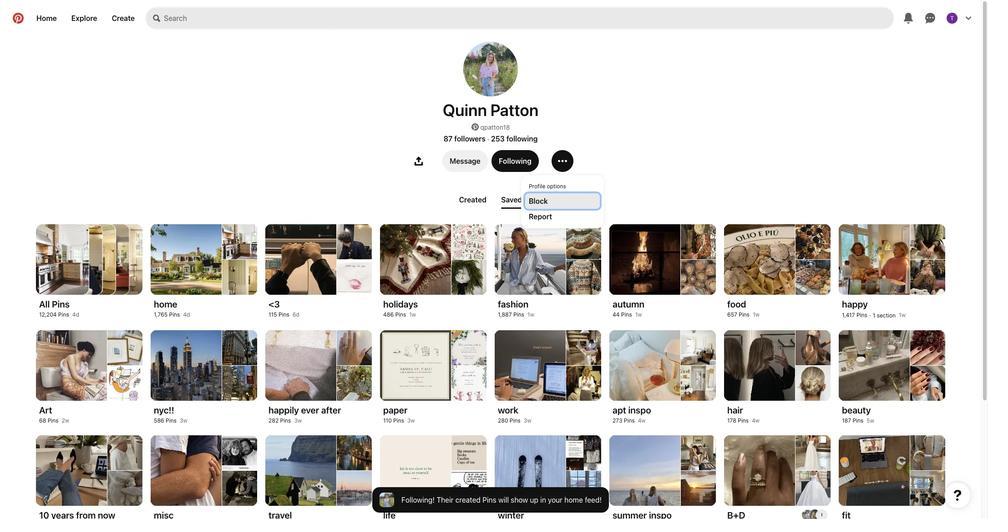 Task type: locate. For each thing, give the bounding box(es) containing it.
happy 1,417 pins · 1 section 1w
[[843, 299, 907, 319]]

pins inside beauty 187 pins 5w
[[853, 418, 864, 425]]

10 years from now image
[[108, 436, 143, 471], [108, 471, 143, 507]]

0 vertical spatial happy image
[[911, 225, 946, 259]]

pins inside hair 178 pins 4w
[[739, 418, 749, 425]]

art
[[39, 405, 52, 416]]

0 vertical spatial autumn image
[[682, 225, 717, 259]]

image of who you followed image
[[380, 493, 394, 508]]

pins down paper
[[394, 418, 404, 425]]

pins for work
[[510, 418, 521, 425]]

0 vertical spatial home image
[[222, 225, 257, 259]]

holidays
[[384, 299, 418, 310]]

after
[[321, 405, 341, 416]]

paper
[[384, 405, 408, 416]]

1 vertical spatial life image
[[452, 471, 487, 507]]

pins inside art 68 pins 2w
[[48, 418, 59, 425]]

message button
[[443, 150, 488, 172]]

0 vertical spatial summer inspo image
[[682, 436, 717, 471]]

1w down holidays
[[410, 312, 416, 318]]

pins
[[52, 299, 70, 310], [58, 312, 69, 318], [169, 312, 180, 318], [279, 312, 290, 318], [396, 312, 406, 318], [514, 312, 525, 318], [622, 312, 633, 318], [739, 312, 750, 318], [857, 312, 868, 319], [48, 418, 59, 425], [166, 418, 177, 425], [280, 418, 291, 425], [394, 418, 404, 425], [510, 418, 521, 425], [624, 418, 635, 425], [739, 418, 749, 425], [853, 418, 864, 425], [483, 497, 497, 505]]

1 vertical spatial fashion image
[[567, 260, 602, 295]]

<3 115 pins 6d
[[269, 299, 300, 318]]

0 vertical spatial art image
[[108, 331, 143, 366]]

your
[[548, 497, 563, 505]]

1 horizontal spatial 4w
[[753, 418, 760, 425]]

3w inside happily ever after 282 pins 3w
[[294, 418, 302, 425]]

5 allpins image from the left
[[90, 225, 143, 295]]

paper image
[[452, 331, 487, 366], [452, 366, 487, 401]]

0 vertical spatial work image
[[567, 331, 602, 366]]

beauty 187 pins 5w
[[843, 405, 875, 425]]

1 vertical spatial misc image
[[222, 471, 257, 507]]

apt inspo 273 pins 4w
[[613, 405, 652, 425]]

home
[[154, 299, 178, 310], [565, 497, 583, 505]]

home right your in the right bottom of the page
[[565, 497, 583, 505]]

work image
[[567, 331, 602, 366], [567, 366, 602, 401]]

0 vertical spatial travel image
[[337, 436, 372, 471]]

4w
[[639, 418, 646, 425], [753, 418, 760, 425]]

1 vertical spatial art image
[[108, 366, 143, 401]]

all
[[39, 299, 50, 310]]

4w inside apt inspo 273 pins 4w
[[639, 418, 646, 425]]

6d
[[293, 312, 300, 318]]

following! their created pins will show up in your home feed! status
[[373, 488, 610, 513]]

pins right 12,204
[[58, 312, 69, 318]]

1w for fashion
[[528, 312, 535, 318]]

1 travel image from the top
[[337, 436, 372, 471]]

586
[[154, 418, 164, 425]]

travel image
[[337, 436, 372, 471], [337, 471, 372, 507]]

1w inside holidays 486 pins 1w
[[410, 312, 416, 318]]

allpins image
[[36, 225, 89, 295], [49, 225, 102, 295], [63, 225, 116, 295], [76, 225, 129, 295], [90, 225, 143, 295]]

pins for home
[[169, 312, 180, 318]]

pins inside 'nyc!! 586 pins 3w'
[[166, 418, 177, 425]]

2 allpins image from the left
[[49, 225, 102, 295]]

food image
[[796, 225, 831, 259], [796, 260, 831, 295]]

1 vertical spatial food image
[[796, 260, 831, 295]]

1 autumn image from the top
[[682, 225, 717, 259]]

autumn 44 pins 1w
[[613, 299, 645, 318]]

1
[[874, 312, 876, 319]]

pins for art
[[48, 418, 59, 425]]

·
[[488, 135, 490, 143], [870, 312, 872, 319]]

1 vertical spatial apt inspo image
[[682, 366, 717, 401]]

0 vertical spatial apt inspo image
[[682, 331, 717, 366]]

pins right 44
[[622, 312, 633, 318]]

pins for nyc!!
[[166, 418, 177, 425]]

izzy gray image
[[817, 510, 828, 520]]

1 misc image from the top
[[222, 436, 257, 471]]

fashion 1,887 pins 1w
[[498, 299, 535, 318]]

0 vertical spatial ·
[[488, 135, 490, 143]]

block
[[529, 197, 548, 205]]

pins right 178
[[739, 418, 749, 425]]

1 vertical spatial work image
[[567, 366, 602, 401]]

following button
[[492, 150, 539, 172]]

2 fit image from the top
[[911, 471, 946, 507]]

2 <3 image from the top
[[337, 260, 372, 295]]

summer inspo image
[[682, 436, 717, 471], [682, 471, 717, 507]]

1 3w from the left
[[180, 418, 188, 425]]

1 vertical spatial happy image
[[911, 260, 946, 295]]

happy image
[[911, 225, 946, 259], [911, 260, 946, 295]]

life image
[[452, 436, 487, 471], [452, 471, 487, 507]]

beauty image
[[911, 331, 946, 366], [911, 366, 946, 401]]

0 vertical spatial hair image
[[796, 331, 831, 366]]

0 vertical spatial winter image
[[567, 436, 602, 471]]

pins down happily at the bottom left of the page
[[280, 418, 291, 425]]

1 vertical spatial home
[[565, 497, 583, 505]]

115
[[269, 312, 277, 318]]

created link
[[456, 192, 491, 208]]

0 vertical spatial life image
[[452, 436, 487, 471]]

0 horizontal spatial 4w
[[639, 418, 646, 425]]

2 10 years from now image from the top
[[108, 471, 143, 507]]

pins down beauty
[[853, 418, 864, 425]]

1 vertical spatial 10 years from now image
[[108, 471, 143, 507]]

pins inside paper 110 pins 3w
[[394, 418, 404, 425]]

pins right '115'
[[279, 312, 290, 318]]

2 4d from the left
[[183, 312, 190, 318]]

3w inside paper 110 pins 3w
[[408, 418, 415, 425]]

pins down fashion
[[514, 312, 525, 318]]

1 vertical spatial home image
[[222, 260, 257, 295]]

pins inside happily ever after 282 pins 3w
[[280, 418, 291, 425]]

110
[[384, 418, 392, 425]]

1 vertical spatial b+d image
[[796, 471, 831, 507]]

4 3w from the left
[[524, 418, 532, 425]]

44
[[613, 312, 620, 318]]

block menu item
[[526, 194, 600, 209]]

apt inspo image
[[682, 331, 717, 366], [682, 366, 717, 401]]

3w
[[180, 418, 188, 425], [294, 418, 302, 425], [408, 418, 415, 425], [524, 418, 532, 425]]

autumn
[[613, 299, 645, 310]]

1 vertical spatial travel image
[[337, 471, 372, 507]]

0 vertical spatial food image
[[796, 225, 831, 259]]

3 3w from the left
[[408, 418, 415, 425]]

2 winter image from the top
[[567, 471, 602, 507]]

1 vertical spatial nyc!! image
[[222, 366, 257, 401]]

art 68 pins 2w
[[39, 405, 69, 425]]

2 hair image from the top
[[796, 366, 831, 401]]

5w
[[867, 418, 875, 425]]

pins inside <3 115 pins 6d
[[279, 312, 290, 318]]

happily ever after image
[[337, 331, 372, 366], [337, 366, 372, 401]]

0 vertical spatial 10 years from now image
[[108, 436, 143, 471]]

profile
[[529, 183, 546, 190]]

1,887
[[498, 312, 512, 318]]

food
[[728, 299, 747, 310]]

winter image
[[567, 436, 602, 471], [567, 471, 602, 507]]

3w right '280'
[[524, 418, 532, 425]]

nyc!!
[[154, 405, 174, 416]]

happily ever after 282 pins 3w
[[269, 405, 341, 425]]

followers
[[455, 135, 486, 143]]

<3 image
[[337, 225, 372, 259], [337, 260, 372, 295]]

3w inside 'nyc!! 586 pins 3w'
[[180, 418, 188, 425]]

3w inside work 280 pins 3w
[[524, 418, 532, 425]]

fashion image
[[567, 225, 602, 259], [567, 260, 602, 295]]

inspo
[[629, 405, 652, 416]]

1 vertical spatial paper image
[[452, 366, 487, 401]]

4w right 178
[[753, 418, 760, 425]]

fit image
[[911, 436, 946, 471], [911, 471, 946, 507]]

3 allpins image from the left
[[63, 225, 116, 295]]

1 4w from the left
[[639, 418, 646, 425]]

0 vertical spatial fashion image
[[567, 225, 602, 259]]

2 life image from the top
[[452, 471, 487, 507]]

fashion
[[498, 299, 529, 310]]

happily
[[269, 405, 299, 416]]

4d
[[72, 312, 79, 318], [183, 312, 190, 318]]

1 vertical spatial <3 image
[[337, 260, 372, 295]]

1w inside food 657 pins 1w
[[754, 312, 760, 318]]

b+d image
[[796, 436, 831, 471], [796, 471, 831, 507]]

autumn image
[[682, 225, 717, 259], [682, 260, 717, 295]]

4d right 12,204
[[72, 312, 79, 318]]

happy
[[843, 299, 869, 310]]

pins down holidays
[[396, 312, 406, 318]]

pins inside the fashion 1,887 pins 1w
[[514, 312, 525, 318]]

1w
[[410, 312, 416, 318], [528, 312, 535, 318], [636, 312, 643, 318], [754, 312, 760, 318], [900, 312, 907, 319]]

1 vertical spatial winter image
[[567, 471, 602, 507]]

2 summer inspo image from the top
[[682, 471, 717, 507]]

misc image
[[222, 436, 257, 471], [222, 471, 257, 507]]

0 horizontal spatial ·
[[488, 135, 490, 143]]

pins inside holidays 486 pins 1w
[[396, 312, 406, 318]]

2 happily ever after image from the top
[[337, 366, 372, 401]]

their
[[437, 497, 454, 505]]

1w down autumn
[[636, 312, 643, 318]]

pins inside apt inspo 273 pins 4w
[[624, 418, 635, 425]]

· left the 1
[[870, 312, 872, 319]]

pins inside food 657 pins 1w
[[739, 312, 750, 318]]

pins right 68
[[48, 418, 59, 425]]

hair
[[728, 405, 744, 416]]

0 vertical spatial beauty image
[[911, 331, 946, 366]]

1 vertical spatial beauty image
[[911, 366, 946, 401]]

1w right 657
[[754, 312, 760, 318]]

following! their created pins will show up in your home feed!
[[402, 497, 602, 505]]

pins left will on the right
[[483, 497, 497, 505]]

2 apt inspo image from the top
[[682, 366, 717, 401]]

pins right 586
[[166, 418, 177, 425]]

4w down inspo
[[639, 418, 646, 425]]

pins for happy
[[857, 312, 868, 319]]

pins for autumn
[[622, 312, 633, 318]]

2 nyc!! image from the top
[[222, 366, 257, 401]]

1w down fashion
[[528, 312, 535, 318]]

4d inside all pins 12,204 pins 4d
[[72, 312, 79, 318]]

quinn
[[443, 100, 487, 120]]

1 vertical spatial hair image
[[796, 366, 831, 401]]

1 vertical spatial autumn image
[[682, 260, 717, 295]]

pins inside autumn 44 pins 1w
[[622, 312, 633, 318]]

patton
[[491, 100, 539, 120]]

1 life image from the top
[[452, 436, 487, 471]]

3w right 586
[[180, 418, 188, 425]]

pins right 657
[[739, 312, 750, 318]]

3w for work
[[524, 418, 532, 425]]

0 vertical spatial happily ever after image
[[337, 331, 372, 366]]

2 b+d image from the top
[[796, 471, 831, 507]]

pinterest image
[[472, 123, 479, 131]]

1 vertical spatial happily ever after image
[[337, 366, 372, 401]]

1 horizontal spatial home
[[565, 497, 583, 505]]

holidays 486 pins 1w
[[384, 299, 418, 318]]

Search text field
[[164, 7, 895, 29]]

1 4d from the left
[[72, 312, 79, 318]]

1 vertical spatial summer inspo image
[[682, 471, 717, 507]]

3w down ever
[[294, 418, 302, 425]]

1 horizontal spatial ·
[[870, 312, 872, 319]]

1w right section
[[900, 312, 907, 319]]

pins right '280'
[[510, 418, 521, 425]]

0 horizontal spatial 4d
[[72, 312, 79, 318]]

273
[[613, 418, 623, 425]]

pins inside happy 1,417 pins · 1 section 1w
[[857, 312, 868, 319]]

1 vertical spatial holidays image
[[452, 260, 487, 295]]

hair image
[[796, 331, 831, 366], [796, 366, 831, 401]]

2 3w from the left
[[294, 418, 302, 425]]

0 vertical spatial misc image
[[222, 436, 257, 471]]

home inside following! their created pins will show up in your home feed! status
[[565, 497, 583, 505]]

1 vertical spatial fit image
[[911, 471, 946, 507]]

187
[[843, 418, 852, 425]]

nyc!! image
[[222, 331, 257, 366], [222, 366, 257, 401]]

0 vertical spatial holidays image
[[452, 225, 487, 259]]

pins inside work 280 pins 3w
[[510, 418, 521, 425]]

0 horizontal spatial home
[[154, 299, 178, 310]]

4d right 1,765
[[183, 312, 190, 318]]

0 vertical spatial <3 image
[[337, 225, 372, 259]]

· inside 87 followers · 253 following
[[488, 135, 490, 143]]

0 vertical spatial b+d image
[[796, 436, 831, 471]]

pins right 273
[[624, 418, 635, 425]]

tyler black image
[[948, 13, 958, 24]]

pins inside home 1,765 pins 4d
[[169, 312, 180, 318]]

12,204
[[39, 312, 57, 318]]

2 4w from the left
[[753, 418, 760, 425]]

0 vertical spatial paper image
[[452, 331, 487, 366]]

1,417
[[843, 312, 856, 319]]

home 1,765 pins 4d
[[154, 299, 190, 318]]

home link
[[29, 7, 64, 29]]

0 vertical spatial home
[[154, 299, 178, 310]]

1 paper image from the top
[[452, 331, 487, 366]]

pins right 1,765
[[169, 312, 180, 318]]

1 <3 image from the top
[[337, 225, 372, 259]]

pins left the 1
[[857, 312, 868, 319]]

feed!
[[585, 497, 602, 505]]

pins inside status
[[483, 497, 497, 505]]

holidays image
[[452, 225, 487, 259], [452, 260, 487, 295]]

0 vertical spatial nyc!! image
[[222, 331, 257, 366]]

· left 253
[[488, 135, 490, 143]]

home up 1,765
[[154, 299, 178, 310]]

following
[[499, 157, 532, 165]]

1 vertical spatial ·
[[870, 312, 872, 319]]

3w down paper
[[408, 418, 415, 425]]

home inside home 1,765 pins 4d
[[154, 299, 178, 310]]

food 657 pins 1w
[[728, 299, 760, 318]]

art image
[[108, 331, 143, 366], [108, 366, 143, 401]]

pins for food
[[739, 312, 750, 318]]

1w inside the fashion 1,887 pins 1w
[[528, 312, 535, 318]]

0 vertical spatial fit image
[[911, 436, 946, 471]]

1w for autumn
[[636, 312, 643, 318]]

search icon image
[[153, 15, 160, 22]]

home image
[[222, 225, 257, 259], [222, 260, 257, 295]]

1 horizontal spatial 4d
[[183, 312, 190, 318]]

1w inside autumn 44 pins 1w
[[636, 312, 643, 318]]



Task type: describe. For each thing, give the bounding box(es) containing it.
profile options element
[[526, 179, 600, 225]]

hair 178 pins 4w
[[728, 405, 760, 425]]

explore link
[[64, 7, 105, 29]]

1 beauty image from the top
[[911, 331, 946, 366]]

2 art image from the top
[[108, 366, 143, 401]]

paper 110 pins 3w
[[384, 405, 415, 425]]

1 allpins image from the left
[[36, 225, 89, 295]]

1 fashion image from the top
[[567, 225, 602, 259]]

3w for nyc!!
[[180, 418, 188, 425]]

68
[[39, 418, 46, 425]]

1 winter image from the top
[[567, 436, 602, 471]]

will
[[499, 497, 509, 505]]

1 food image from the top
[[796, 225, 831, 259]]

apt
[[613, 405, 627, 416]]

following
[[507, 135, 538, 143]]

1w inside happy 1,417 pins · 1 section 1w
[[900, 312, 907, 319]]

in
[[541, 497, 547, 505]]

pins for holidays
[[396, 312, 406, 318]]

2 happy image from the top
[[911, 260, 946, 295]]

explore
[[71, 14, 97, 22]]

message
[[450, 157, 481, 165]]

1 work image from the top
[[567, 331, 602, 366]]

pins for <3
[[279, 312, 290, 318]]

1 happily ever after image from the top
[[337, 331, 372, 366]]

2 paper image from the top
[[452, 366, 487, 401]]

1 home image from the top
[[222, 225, 257, 259]]

1w for food
[[754, 312, 760, 318]]

2 fashion image from the top
[[567, 260, 602, 295]]

2 work image from the top
[[567, 366, 602, 401]]

1 hair image from the top
[[796, 331, 831, 366]]

2 beauty image from the top
[[911, 366, 946, 401]]

2w
[[62, 418, 69, 425]]

pins for hair
[[739, 418, 749, 425]]

following!
[[402, 497, 435, 505]]

beauty
[[843, 405, 872, 416]]

1 happy image from the top
[[911, 225, 946, 259]]

1 fit image from the top
[[911, 436, 946, 471]]

· inside happy 1,417 pins · 1 section 1w
[[870, 312, 872, 319]]

<3
[[269, 299, 280, 310]]

1 holidays image from the top
[[452, 225, 487, 259]]

1 apt inspo image from the top
[[682, 331, 717, 366]]

1,765
[[154, 312, 168, 318]]

486
[[384, 312, 394, 318]]

4w inside hair 178 pins 4w
[[753, 418, 760, 425]]

2 autumn image from the top
[[682, 260, 717, 295]]

280
[[498, 418, 509, 425]]

1 summer inspo image from the top
[[682, 436, 717, 471]]

3w for paper
[[408, 418, 415, 425]]

profile options
[[529, 183, 567, 190]]

1 art image from the top
[[108, 331, 143, 366]]

saved link
[[498, 192, 526, 209]]

options
[[547, 183, 567, 190]]

87
[[444, 135, 453, 143]]

work 280 pins 3w
[[498, 405, 532, 425]]

qpatton18 image
[[464, 42, 518, 97]]

178
[[728, 418, 737, 425]]

ever
[[301, 405, 319, 416]]

up
[[530, 497, 539, 505]]

1 10 years from now image from the top
[[108, 436, 143, 471]]

1 b+d image from the top
[[796, 436, 831, 471]]

home
[[36, 14, 57, 22]]

657
[[728, 312, 738, 318]]

diana menser image
[[810, 510, 821, 520]]

2 misc image from the top
[[222, 471, 257, 507]]

created
[[456, 497, 481, 505]]

nyc!! 586 pins 3w
[[154, 405, 188, 425]]

2 travel image from the top
[[337, 471, 372, 507]]

pins for fashion
[[514, 312, 525, 318]]

quinn patton image
[[803, 510, 814, 520]]

create link
[[105, 7, 142, 29]]

2 food image from the top
[[796, 260, 831, 295]]

282
[[269, 418, 279, 425]]

work
[[498, 405, 519, 416]]

pins for paper
[[394, 418, 404, 425]]

qpatton18
[[481, 123, 510, 131]]

pins right all
[[52, 299, 70, 310]]

4d inside home 1,765 pins 4d
[[183, 312, 190, 318]]

created
[[459, 196, 487, 204]]

pins for beauty
[[853, 418, 864, 425]]

create
[[112, 14, 135, 22]]

1w for holidays
[[410, 312, 416, 318]]

section
[[878, 312, 897, 319]]

2 home image from the top
[[222, 260, 257, 295]]

following! their created pins will show up in your home feed! link
[[358, 488, 624, 513]]

253
[[491, 135, 505, 143]]

quinn patton
[[443, 100, 539, 120]]

1 nyc!! image from the top
[[222, 331, 257, 366]]

87 followers · 253 following
[[444, 135, 538, 143]]

4 allpins image from the left
[[76, 225, 129, 295]]

2 holidays image from the top
[[452, 260, 487, 295]]

report
[[529, 213, 553, 221]]

saved
[[502, 196, 523, 204]]

all pins 12,204 pins 4d
[[39, 299, 79, 318]]

show
[[511, 497, 529, 505]]



Task type: vqa. For each thing, say whether or not it's contained in the screenshot.


